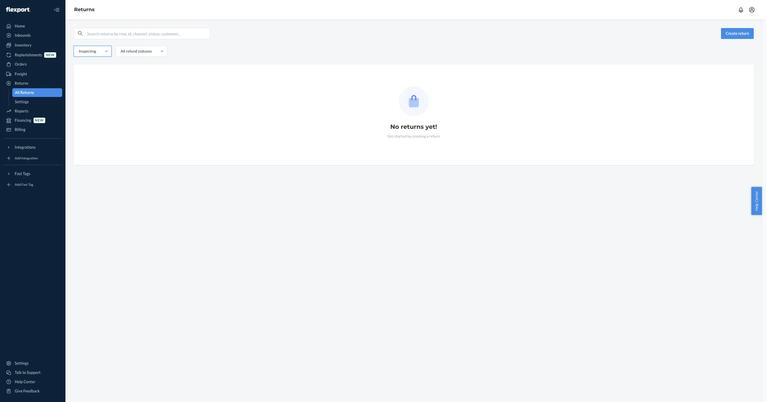 Task type: locate. For each thing, give the bounding box(es) containing it.
0 vertical spatial help
[[754, 204, 759, 211]]

integration
[[21, 156, 38, 161]]

inventory link
[[3, 41, 62, 50]]

fast left tag on the top left
[[21, 183, 28, 187]]

0 horizontal spatial all
[[15, 90, 20, 95]]

a
[[427, 134, 429, 139]]

no
[[390, 123, 399, 131]]

0 horizontal spatial returns link
[[3, 79, 62, 88]]

return right create
[[738, 31, 749, 36]]

reports link
[[3, 107, 62, 116]]

1 horizontal spatial all
[[121, 49, 125, 53]]

new
[[46, 53, 55, 57], [35, 119, 44, 123]]

settings
[[15, 100, 29, 104], [15, 361, 29, 366]]

add fast tag link
[[3, 181, 62, 189]]

add inside add fast tag "link"
[[15, 183, 21, 187]]

1 horizontal spatial help
[[754, 204, 759, 211]]

new down reports link
[[35, 119, 44, 123]]

empty list image
[[399, 86, 429, 116]]

1 vertical spatial settings
[[15, 361, 29, 366]]

0 vertical spatial help center
[[754, 191, 759, 211]]

0 vertical spatial center
[[754, 191, 759, 203]]

give
[[15, 389, 23, 394]]

1 vertical spatial fast
[[21, 183, 28, 187]]

1 vertical spatial new
[[35, 119, 44, 123]]

1 horizontal spatial center
[[754, 191, 759, 203]]

add left integration
[[15, 156, 21, 161]]

1 vertical spatial help center
[[15, 380, 35, 385]]

1 vertical spatial returns link
[[3, 79, 62, 88]]

1 horizontal spatial help center
[[754, 191, 759, 211]]

freight link
[[3, 70, 62, 79]]

1 vertical spatial settings link
[[3, 360, 62, 368]]

0 vertical spatial settings
[[15, 100, 29, 104]]

financing
[[15, 118, 31, 123]]

Search returns by rma, id, channel, status, customer... text field
[[87, 28, 210, 39]]

help center button
[[752, 187, 762, 215]]

integrations button
[[3, 143, 62, 152]]

1 horizontal spatial returns link
[[74, 7, 95, 13]]

create return
[[726, 31, 749, 36]]

1 horizontal spatial new
[[46, 53, 55, 57]]

all
[[121, 49, 125, 53], [15, 90, 20, 95]]

1 add from the top
[[15, 156, 21, 161]]

return right a
[[429, 134, 440, 139]]

support
[[27, 371, 41, 375]]

returns
[[74, 7, 95, 13], [15, 81, 28, 86], [20, 90, 34, 95]]

fast
[[15, 172, 22, 176], [21, 183, 28, 187]]

0 vertical spatial fast
[[15, 172, 22, 176]]

2 vertical spatial returns
[[20, 90, 34, 95]]

return
[[738, 31, 749, 36], [429, 134, 440, 139]]

new up orders link
[[46, 53, 55, 57]]

0 vertical spatial add
[[15, 156, 21, 161]]

center
[[754, 191, 759, 203], [24, 380, 35, 385]]

settings link down all returns link
[[12, 98, 62, 106]]

reports
[[15, 109, 28, 113]]

0 horizontal spatial new
[[35, 119, 44, 123]]

home
[[15, 24, 25, 28]]

settings up 'to'
[[15, 361, 29, 366]]

1 vertical spatial return
[[429, 134, 440, 139]]

add inside add integration link
[[15, 156, 21, 161]]

settings link
[[12, 98, 62, 106], [3, 360, 62, 368]]

started
[[395, 134, 407, 139]]

0 vertical spatial return
[[738, 31, 749, 36]]

1 vertical spatial add
[[15, 183, 21, 187]]

returns link
[[74, 7, 95, 13], [3, 79, 62, 88]]

all for all returns
[[15, 90, 20, 95]]

1 horizontal spatial return
[[738, 31, 749, 36]]

0 horizontal spatial help
[[15, 380, 23, 385]]

1 vertical spatial center
[[24, 380, 35, 385]]

fast inside fast tags dropdown button
[[15, 172, 22, 176]]

settings up the reports
[[15, 100, 29, 104]]

1 vertical spatial returns
[[15, 81, 28, 86]]

2 add from the top
[[15, 183, 21, 187]]

give feedback button
[[3, 387, 62, 396]]

help center
[[754, 191, 759, 211], [15, 380, 35, 385]]

fast left tags
[[15, 172, 22, 176]]

1 vertical spatial all
[[15, 90, 20, 95]]

all down freight
[[15, 90, 20, 95]]

add down fast tags
[[15, 183, 21, 187]]

billing
[[15, 127, 26, 132]]

all left refund
[[121, 49, 125, 53]]

home link
[[3, 22, 62, 31]]

help
[[754, 204, 759, 211], [15, 380, 23, 385]]

all returns link
[[12, 88, 62, 97]]

center inside button
[[754, 191, 759, 203]]

replenishments
[[15, 53, 42, 57]]

settings link up support
[[3, 360, 62, 368]]

0 vertical spatial new
[[46, 53, 55, 57]]

1 vertical spatial help
[[15, 380, 23, 385]]

talk
[[15, 371, 22, 375]]

all for all refund statuses
[[121, 49, 125, 53]]

add
[[15, 156, 21, 161], [15, 183, 21, 187]]

0 vertical spatial all
[[121, 49, 125, 53]]

feedback
[[23, 389, 40, 394]]

1 settings from the top
[[15, 100, 29, 104]]

give feedback
[[15, 389, 40, 394]]

refund
[[126, 49, 137, 53]]

inspecting
[[79, 49, 96, 53]]

0 horizontal spatial center
[[24, 380, 35, 385]]



Task type: describe. For each thing, give the bounding box(es) containing it.
get
[[388, 134, 394, 139]]

2 settings from the top
[[15, 361, 29, 366]]

help center inside button
[[754, 191, 759, 211]]

0 vertical spatial returns link
[[74, 7, 95, 13]]

add for add integration
[[15, 156, 21, 161]]

0 horizontal spatial help center
[[15, 380, 35, 385]]

statuses
[[138, 49, 152, 53]]

returns
[[401, 123, 424, 131]]

help inside button
[[754, 204, 759, 211]]

fast inside add fast tag "link"
[[21, 183, 28, 187]]

0 vertical spatial settings link
[[12, 98, 62, 106]]

freight
[[15, 72, 27, 76]]

flexport logo image
[[6, 7, 31, 12]]

talk to support
[[15, 371, 41, 375]]

orders link
[[3, 60, 62, 69]]

add integration
[[15, 156, 38, 161]]

get started by creating a return
[[388, 134, 440, 139]]

inventory
[[15, 43, 31, 47]]

close navigation image
[[53, 7, 60, 13]]

help center link
[[3, 378, 62, 387]]

all refund statuses
[[121, 49, 152, 53]]

new for replenishments
[[46, 53, 55, 57]]

fast tags button
[[3, 170, 62, 178]]

create return button
[[721, 28, 754, 39]]

new for financing
[[35, 119, 44, 123]]

return inside the create return button
[[738, 31, 749, 36]]

talk to support button
[[3, 369, 62, 378]]

all returns
[[15, 90, 34, 95]]

integrations
[[15, 145, 36, 150]]

add for add fast tag
[[15, 183, 21, 187]]

0 horizontal spatial return
[[429, 134, 440, 139]]

add integration link
[[3, 154, 62, 163]]

fast tags
[[15, 172, 30, 176]]

tag
[[28, 183, 33, 187]]

inbounds link
[[3, 31, 62, 40]]

to
[[22, 371, 26, 375]]

tags
[[23, 172, 30, 176]]

orders
[[15, 62, 27, 67]]

by
[[407, 134, 411, 139]]

create
[[726, 31, 738, 36]]

creating
[[412, 134, 426, 139]]

no returns yet!
[[390, 123, 437, 131]]

add fast tag
[[15, 183, 33, 187]]

billing link
[[3, 125, 62, 134]]

0 vertical spatial returns
[[74, 7, 95, 13]]

inbounds
[[15, 33, 31, 38]]

open notifications image
[[738, 7, 745, 13]]

open account menu image
[[749, 7, 755, 13]]

yet!
[[426, 123, 437, 131]]



Task type: vqa. For each thing, say whether or not it's contained in the screenshot.
breadcrumbs "navigation"
no



